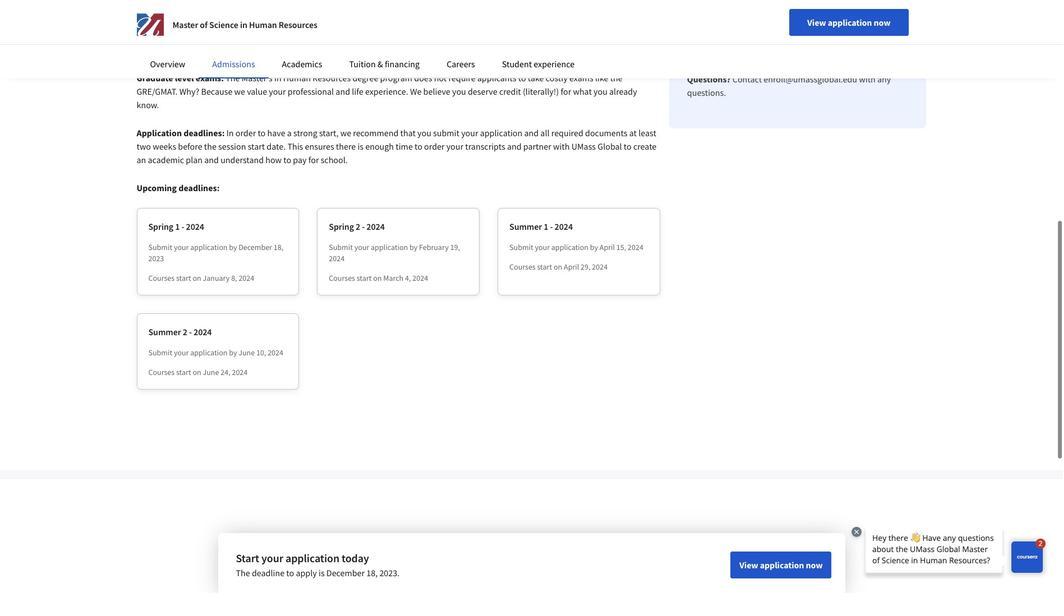 Task type: vqa. For each thing, say whether or not it's contained in the screenshot.
Master of Science in Human Resources's the View application now button
yes



Task type: describe. For each thing, give the bounding box(es) containing it.
school.
[[321, 154, 348, 166]]

courses for spring 2 - 2024
[[329, 273, 355, 283]]

take
[[528, 72, 544, 84]]

0 vertical spatial of
[[200, 19, 208, 30]]

service
[[590, 31, 617, 42]]

24,
[[221, 368, 230, 378]]

like
[[595, 72, 608, 84]]

experience.
[[365, 86, 408, 97]]

transcripts
[[465, 141, 505, 152]]

courses for spring 1 - 2024
[[148, 273, 175, 283]]

(literally!)
[[523, 86, 559, 97]]

graduate
[[137, 72, 173, 84]]

apply inside start your application today the deadline to apply is december 18, 2023.
[[296, 568, 317, 579]]

least
[[639, 127, 656, 139]]

why?
[[179, 86, 199, 97]]

in inside the master's in human resources degree program does not require applicants to take costly exams like the gre/gmat. why? because we value your professional and life experience. we believe you deserve credit (literally!) for what you already know.
[[274, 72, 281, 84]]

transfer
[[273, 31, 302, 42]]

19,
[[450, 242, 460, 252]]

view application now button for master of science in human resources
[[789, 9, 909, 36]]

start your application today the deadline to apply is december 18, 2023.
[[236, 552, 400, 579]]

upcoming deadlines:
[[137, 182, 220, 194]]

deadline
[[252, 568, 285, 579]]

by for spring 1 - 2024
[[229, 242, 237, 252]]

0 horizontal spatial march
[[383, 273, 404, 283]]

life
[[352, 86, 363, 97]]

2023
[[148, 254, 164, 264]]

1 horizontal spatial toward
[[370, 31, 397, 42]]

2024 right 15,
[[628, 242, 643, 252]]

0 horizontal spatial human
[[249, 19, 277, 30]]

deadlines: for application deadlines:
[[184, 127, 225, 139]]

and inside the master's in human resources degree program does not require applicants to take costly exams like the gre/gmat. why? because we value your professional and life experience. we believe you deserve credit (literally!) for what you already know.
[[336, 86, 350, 97]]

january
[[203, 273, 230, 283]]

any
[[878, 74, 891, 85]]

time
[[396, 141, 413, 152]]

admissions link
[[212, 58, 255, 70]]

application inside submit your application by december 18, 2023
[[190, 242, 227, 252]]

view for the deadline to apply is december 18, 2023.
[[740, 560, 758, 571]]

costly
[[546, 72, 568, 84]]

student
[[502, 58, 532, 70]]

courses start on march 4, 2024
[[329, 273, 428, 283]]

on for spring 1 - 2024
[[193, 273, 201, 283]]

believe
[[423, 86, 450, 97]]

by for spring 2 - 2024
[[410, 242, 418, 252]]

1 vertical spatial up
[[349, 44, 359, 56]]

students
[[223, 31, 256, 42]]

science inside most students can transfer up to nine credits toward the master of science in human resources degree.  service members can apply their training toward their degree, transferring up to 12 units of military coursework.
[[449, 31, 478, 42]]

graduate level exams:
[[137, 72, 226, 84]]

summer for summer 1 - 2024
[[509, 221, 542, 232]]

weeks
[[153, 141, 176, 152]]

financing
[[385, 58, 420, 70]]

professional
[[288, 86, 334, 97]]

academics link
[[282, 58, 322, 70]]

university of massachusetts global logo image
[[137, 11, 164, 38]]

2024 right 10,
[[268, 348, 283, 358]]

the inside start your application today the deadline to apply is december 18, 2023.
[[236, 568, 250, 579]]

your inside submit your application by december 18, 2023
[[174, 242, 189, 252]]

0 horizontal spatial june
[[203, 368, 219, 378]]

applicants
[[477, 72, 517, 84]]

overview link
[[150, 58, 185, 70]]

tuition
[[349, 58, 376, 70]]

in
[[226, 127, 234, 139]]

february
[[419, 242, 449, 252]]

on for spring 2 - 2024
[[373, 273, 382, 283]]

recommend
[[353, 127, 399, 139]]

to left have
[[258, 127, 266, 139]]

the inside in order to have a strong start, we recommend that you submit your application and all required documents at least two weeks before the session start date. this ensures there is enough time to order your transcripts and partner with umass global to create an academic plan and understand how to pay for school.
[[204, 141, 217, 152]]

an
[[137, 154, 146, 166]]

with inside in order to have a strong start, we recommend that you submit your application and all required documents at least two weeks before the session start date. this ensures there is enough time to order your transcripts and partner with umass global to create an academic plan and understand how to pay for school.
[[553, 141, 570, 152]]

know.
[[137, 99, 159, 111]]

your down 'summer 1 - 2024'
[[535, 242, 550, 252]]

degree,
[[273, 44, 301, 56]]

- for summer 1 - 2024
[[550, 221, 553, 232]]

your up transcripts
[[461, 127, 478, 139]]

0 vertical spatial up
[[304, 31, 313, 42]]

start for summer 1 - 2024
[[537, 262, 552, 272]]

to left nine
[[315, 31, 323, 42]]

create
[[633, 141, 657, 152]]

12
[[370, 44, 379, 56]]

2024 down february
[[413, 273, 428, 283]]

2 vertical spatial of
[[401, 44, 409, 56]]

require
[[449, 72, 476, 84]]

now for master of science in human resources
[[874, 17, 891, 28]]

2023.
[[379, 568, 400, 579]]

application inside submit your application by february 19, 2024
[[371, 242, 408, 252]]

0 horizontal spatial in
[[240, 19, 247, 30]]

application inside start your application today the deadline to apply is december 18, 2023.
[[286, 552, 339, 566]]

what
[[573, 86, 592, 97]]

2 for spring
[[356, 221, 360, 232]]

by for summer 1 - 2024
[[590, 242, 598, 252]]

2024 down submit your application by april 15, 2024 on the top
[[592, 262, 608, 272]]

a
[[287, 127, 292, 139]]

in order to have a strong start, we recommend that you submit your application and all required documents at least two weeks before the session start date. this ensures there is enough time to order your transcripts and partner with umass global to create an academic plan and understand how to pay for school.
[[137, 127, 657, 166]]

master inside most students can transfer up to nine credits toward the master of science in human resources degree.  service members can apply their training toward their degree, transferring up to 12 units of military coursework.
[[413, 31, 438, 42]]

2 horizontal spatial of
[[440, 31, 447, 42]]

upcoming
[[137, 182, 177, 194]]

questions.
[[687, 87, 726, 98]]

umass
[[572, 141, 596, 152]]

start for spring 1 - 2024
[[176, 273, 191, 283]]

does
[[414, 72, 432, 84]]

exams:
[[196, 72, 224, 84]]

to down at
[[624, 141, 632, 152]]

all
[[541, 127, 550, 139]]

summer 1 - 2024
[[509, 221, 573, 232]]

credits:
[[171, 31, 201, 42]]

with inside contact enroll@umassglobal.edu with any questions.
[[859, 74, 876, 85]]

and right plan
[[204, 154, 219, 166]]

spring 1 - 2024
[[148, 221, 204, 232]]

master of science in human resources
[[173, 19, 317, 30]]

there
[[336, 141, 356, 152]]

spring for spring 2 - 2024
[[329, 221, 354, 232]]

global
[[598, 141, 622, 152]]

december inside submit your application by december 18, 2023
[[239, 242, 272, 252]]

18, inside start your application today the deadline to apply is december 18, 2023.
[[367, 568, 378, 579]]

start for summer 2 - 2024
[[176, 368, 191, 378]]

required
[[551, 127, 583, 139]]

in inside most students can transfer up to nine credits toward the master of science in human resources degree.  service members can apply their training toward their degree, transferring up to 12 units of military coursework.
[[480, 31, 487, 42]]

2024 up submit your application by february 19, 2024
[[367, 221, 385, 232]]

2024 inside list item
[[771, 33, 789, 43]]

submit your application by february 19, 2024
[[329, 242, 460, 264]]

to inside start your application today the deadline to apply is december 18, 2023.
[[286, 568, 294, 579]]

start,
[[319, 127, 339, 139]]

2024 up the submit your application by june 10, 2024
[[194, 327, 212, 338]]

1 for spring
[[175, 221, 180, 232]]

careers
[[447, 58, 475, 70]]

1 vertical spatial toward
[[225, 44, 252, 56]]

2:
[[723, 15, 729, 26]]

0 vertical spatial june
[[239, 348, 255, 358]]

spring 2: march 4, 2024
[[697, 15, 783, 26]]

gre/gmat.
[[137, 86, 178, 97]]

summer 2 - 2024
[[148, 327, 212, 338]]

10,
[[256, 348, 266, 358]]

student experience link
[[502, 58, 575, 70]]

transferring
[[303, 44, 347, 56]]

1:
[[731, 33, 737, 43]]

1 horizontal spatial you
[[452, 86, 466, 97]]

deadlines: for upcoming deadlines:
[[179, 182, 220, 194]]

8,
[[231, 273, 237, 283]]

to left 12 at left
[[360, 44, 368, 56]]

program
[[380, 72, 412, 84]]

spring 2: march 4, 2024 list item
[[697, 15, 909, 26]]

1 vertical spatial 29,
[[581, 262, 591, 272]]

two
[[137, 141, 151, 152]]

1 horizontal spatial order
[[424, 141, 445, 152]]

on for summer 1 - 2024
[[554, 262, 562, 272]]

training
[[194, 44, 223, 56]]

summer for summer 1: april 29, 2024
[[697, 33, 729, 43]]

to left the "pay"
[[283, 154, 291, 166]]



Task type: locate. For each thing, give the bounding box(es) containing it.
date.
[[267, 141, 286, 152]]

that
[[400, 127, 416, 139]]

resources up transfer
[[279, 19, 317, 30]]

0 vertical spatial we
[[234, 86, 245, 97]]

by inside submit your application by february 19, 2024
[[410, 242, 418, 252]]

we
[[234, 86, 245, 97], [340, 127, 351, 139]]

most
[[203, 31, 221, 42]]

start up understand
[[248, 141, 265, 152]]

is inside start your application today the deadline to apply is december 18, 2023.
[[319, 568, 325, 579]]

0 horizontal spatial view
[[740, 560, 758, 571]]

2024 inside submit your application by february 19, 2024
[[329, 254, 345, 264]]

session
[[218, 141, 246, 152]]

view for master of science in human resources
[[807, 17, 826, 28]]

2 horizontal spatial april
[[739, 33, 756, 43]]

and left all
[[524, 127, 539, 139]]

0 vertical spatial 29,
[[758, 33, 769, 43]]

to
[[315, 31, 323, 42], [360, 44, 368, 56], [518, 72, 526, 84], [258, 127, 266, 139], [415, 141, 422, 152], [624, 141, 632, 152], [283, 154, 291, 166], [286, 568, 294, 579]]

enough
[[365, 141, 394, 152]]

spring 2 - 2024
[[329, 221, 385, 232]]

2 vertical spatial april
[[564, 262, 579, 272]]

1 horizontal spatial can
[[257, 31, 271, 42]]

march inside list item
[[731, 15, 755, 26]]

0 vertical spatial apply
[[152, 44, 173, 56]]

18,
[[274, 242, 283, 252], [367, 568, 378, 579]]

0 vertical spatial view application now
[[807, 17, 891, 28]]

1 vertical spatial 18,
[[367, 568, 378, 579]]

list item
[[697, 0, 909, 9]]

1 vertical spatial of
[[440, 31, 447, 42]]

by left february
[[410, 242, 418, 252]]

apply
[[152, 44, 173, 56], [296, 568, 317, 579]]

&
[[378, 58, 383, 70]]

1 vertical spatial order
[[424, 141, 445, 152]]

list containing spring 2: march 4, 2024
[[692, 0, 909, 61]]

0 horizontal spatial you
[[417, 127, 431, 139]]

1 1 from the left
[[175, 221, 180, 232]]

0 horizontal spatial the
[[204, 141, 217, 152]]

summer for summer 2 - 2024
[[148, 327, 181, 338]]

resources inside the master's in human resources degree program does not require applicants to take costly exams like the gre/gmat. why? because we value your professional and life experience. we believe you deserve credit (literally!) for what you already know.
[[313, 72, 351, 84]]

ensures
[[305, 141, 334, 152]]

plan
[[186, 154, 203, 166]]

on down submit your application by february 19, 2024
[[373, 273, 382, 283]]

1 vertical spatial master
[[413, 31, 438, 42]]

1 vertical spatial apply
[[296, 568, 317, 579]]

submit down 'summer 2 - 2024' on the left bottom
[[148, 348, 172, 358]]

science
[[209, 19, 238, 30], [449, 31, 478, 42]]

to left take
[[518, 72, 526, 84]]

deserve
[[468, 86, 498, 97]]

order right in
[[236, 127, 256, 139]]

you down require
[[452, 86, 466, 97]]

by up 24,
[[229, 348, 237, 358]]

your inside start your application today the deadline to apply is december 18, 2023.
[[262, 552, 283, 566]]

1 vertical spatial 2
[[183, 327, 187, 338]]

and left partner on the top of page
[[507, 141, 522, 152]]

start down the submit your application by june 10, 2024
[[176, 368, 191, 378]]

you right the that
[[417, 127, 431, 139]]

1 vertical spatial science
[[449, 31, 478, 42]]

start down submit your application by april 15, 2024 on the top
[[537, 262, 552, 272]]

- for spring 2 - 2024
[[362, 221, 365, 232]]

the inside most students can transfer up to nine credits toward the master of science in human resources degree.  service members can apply their training toward their degree, transferring up to 12 units of military coursework.
[[399, 31, 411, 42]]

march right 2:
[[731, 15, 755, 26]]

the up units
[[399, 31, 411, 42]]

on for summer 2 - 2024
[[193, 368, 201, 378]]

courses start on june 24, 2024
[[148, 368, 248, 378]]

summer inside list item
[[697, 33, 729, 43]]

up up transferring
[[304, 31, 313, 42]]

1 horizontal spatial summer
[[509, 221, 542, 232]]

0 vertical spatial 18,
[[274, 242, 283, 252]]

0 vertical spatial in
[[240, 19, 247, 30]]

april inside list item
[[739, 33, 756, 43]]

for right the "pay"
[[308, 154, 319, 166]]

exams
[[569, 72, 593, 84]]

submit for spring 1 - 2024
[[148, 242, 172, 252]]

courses down 2023
[[148, 273, 175, 283]]

1 horizontal spatial june
[[239, 348, 255, 358]]

human up student
[[489, 31, 516, 42]]

submit inside submit your application by february 19, 2024
[[329, 242, 353, 252]]

by for summer 2 - 2024
[[229, 348, 237, 358]]

military
[[410, 44, 439, 56]]

0 horizontal spatial apply
[[152, 44, 173, 56]]

the
[[226, 72, 240, 84], [236, 568, 250, 579]]

0 horizontal spatial 1
[[175, 221, 180, 232]]

level
[[175, 72, 194, 84]]

1 for summer
[[544, 221, 548, 232]]

1 horizontal spatial april
[[600, 242, 615, 252]]

0 horizontal spatial spring
[[148, 221, 173, 232]]

courses for summer 1 - 2024
[[509, 262, 536, 272]]

0 horizontal spatial is
[[319, 568, 325, 579]]

1 horizontal spatial we
[[340, 127, 351, 139]]

1 vertical spatial in
[[480, 31, 487, 42]]

the down admissions link
[[226, 72, 240, 84]]

the inside the master's in human resources degree program does not require applicants to take costly exams like the gre/gmat. why? because we value your professional and life experience. we believe you deserve credit (literally!) for what you already know.
[[610, 72, 623, 84]]

29, down spring 2: march 4, 2024
[[758, 33, 769, 43]]

for inside in order to have a strong start, we recommend that you submit your application and all required documents at least two weeks before the session start date. this ensures there is enough time to order your transcripts and partner with umass global to create an academic plan and understand how to pay for school.
[[308, 154, 319, 166]]

2
[[356, 221, 360, 232], [183, 327, 187, 338]]

your inside submit your application by february 19, 2024
[[354, 242, 369, 252]]

your down submit
[[446, 141, 463, 152]]

submit for summer 2 - 2024
[[148, 348, 172, 358]]

1 vertical spatial summer
[[509, 221, 542, 232]]

of up most
[[200, 19, 208, 30]]

deadlines: up before
[[184, 127, 225, 139]]

your right the value
[[269, 86, 286, 97]]

in up students
[[240, 19, 247, 30]]

0 horizontal spatial 2
[[183, 327, 187, 338]]

for
[[561, 86, 571, 97], [308, 154, 319, 166]]

toward down students
[[225, 44, 252, 56]]

0 horizontal spatial with
[[553, 141, 570, 152]]

0 horizontal spatial summer
[[148, 327, 181, 338]]

your down 'summer 2 - 2024' on the left bottom
[[174, 348, 189, 358]]

deadlines: down plan
[[179, 182, 220, 194]]

2 up submit your application by february 19, 2024
[[356, 221, 360, 232]]

spring inside list item
[[697, 15, 721, 26]]

strong
[[293, 127, 317, 139]]

submit for spring 2 - 2024
[[329, 242, 353, 252]]

0 vertical spatial march
[[731, 15, 755, 26]]

not
[[434, 72, 447, 84]]

coursework.
[[441, 44, 487, 56]]

0 vertical spatial resources
[[279, 19, 317, 30]]

the inside the master's in human resources degree program does not require applicants to take costly exams like the gre/gmat. why? because we value your professional and life experience. we believe you deserve credit (literally!) for what you already know.
[[226, 72, 240, 84]]

2 horizontal spatial in
[[480, 31, 487, 42]]

human up students
[[249, 19, 277, 30]]

science up coursework.
[[449, 31, 478, 42]]

summer 1: april 29, 2024
[[697, 33, 789, 43]]

tuition & financing link
[[349, 58, 420, 70]]

view application now button for the deadline to apply is december 18, 2023.
[[731, 552, 832, 579]]

submit down 'summer 1 - 2024'
[[509, 242, 533, 252]]

submit your application by december 18, 2023
[[148, 242, 283, 264]]

2024 up submit your application by december 18, 2023
[[186, 221, 204, 232]]

2 horizontal spatial you
[[594, 86, 608, 97]]

application
[[828, 17, 872, 28], [480, 127, 523, 139], [190, 242, 227, 252], [371, 242, 408, 252], [551, 242, 589, 252], [190, 348, 227, 358], [286, 552, 339, 566], [760, 560, 804, 571]]

0 horizontal spatial master
[[173, 19, 198, 30]]

value
[[247, 86, 267, 97]]

by
[[229, 242, 237, 252], [410, 242, 418, 252], [590, 242, 598, 252], [229, 348, 237, 358]]

0 vertical spatial for
[[561, 86, 571, 97]]

submit up 2023
[[148, 242, 172, 252]]

transfer
[[137, 31, 170, 42]]

29, inside list item
[[758, 33, 769, 43]]

courses down 'summer 1 - 2024'
[[509, 262, 536, 272]]

1 vertical spatial with
[[553, 141, 570, 152]]

1 vertical spatial is
[[319, 568, 325, 579]]

their down credits:
[[175, 44, 192, 56]]

spring
[[697, 15, 721, 26], [148, 221, 173, 232], [329, 221, 354, 232]]

1 horizontal spatial of
[[401, 44, 409, 56]]

we
[[410, 86, 422, 97]]

apply inside most students can transfer up to nine credits toward the master of science in human resources degree.  service members can apply their training toward their degree, transferring up to 12 units of military coursework.
[[152, 44, 173, 56]]

0 horizontal spatial can
[[137, 44, 150, 56]]

order
[[236, 127, 256, 139], [424, 141, 445, 152]]

1 vertical spatial april
[[600, 242, 615, 252]]

master up credits:
[[173, 19, 198, 30]]

1 horizontal spatial 2
[[356, 221, 360, 232]]

on left january
[[193, 273, 201, 283]]

1 vertical spatial human
[[489, 31, 516, 42]]

4, inside list item
[[757, 15, 763, 26]]

courses down the spring 2 - 2024
[[329, 273, 355, 283]]

in
[[240, 19, 247, 30], [480, 31, 487, 42], [274, 72, 281, 84]]

1 horizontal spatial 4,
[[757, 15, 763, 26]]

- for spring 1 - 2024
[[181, 221, 184, 232]]

0 horizontal spatial for
[[308, 154, 319, 166]]

today
[[342, 552, 369, 566]]

2 for summer
[[183, 327, 187, 338]]

0 horizontal spatial toward
[[225, 44, 252, 56]]

by up 8,
[[229, 242, 237, 252]]

december inside start your application today the deadline to apply is december 18, 2023.
[[326, 568, 365, 579]]

2 their from the left
[[254, 44, 271, 56]]

submit for summer 1 - 2024
[[509, 242, 533, 252]]

master's
[[242, 72, 273, 84]]

1 vertical spatial the
[[610, 72, 623, 84]]

0 vertical spatial 4,
[[757, 15, 763, 26]]

careers link
[[447, 58, 475, 70]]

list
[[692, 0, 909, 61]]

is inside in order to have a strong start, we recommend that you submit your application and all required documents at least two weeks before the session start date. this ensures there is enough time to order your transcripts and partner with umass global to create an academic plan and understand how to pay for school.
[[358, 141, 364, 152]]

1 horizontal spatial apply
[[296, 568, 317, 579]]

is right deadline
[[319, 568, 325, 579]]

1 vertical spatial june
[[203, 368, 219, 378]]

on down submit your application by april 15, 2024 on the top
[[554, 262, 562, 272]]

2 horizontal spatial human
[[489, 31, 516, 42]]

view application now for the deadline to apply is december 18, 2023.
[[740, 560, 823, 571]]

your up deadline
[[262, 552, 283, 566]]

credits
[[343, 31, 369, 42]]

view application now for master of science in human resources
[[807, 17, 891, 28]]

0 vertical spatial view application now button
[[789, 9, 909, 36]]

1 horizontal spatial now
[[874, 17, 891, 28]]

already
[[609, 86, 637, 97]]

1 horizontal spatial is
[[358, 141, 364, 152]]

0 horizontal spatial 29,
[[581, 262, 591, 272]]

contact enroll@umassglobal.edu with any questions.
[[687, 74, 891, 98]]

have
[[267, 127, 285, 139]]

courses down 'summer 2 - 2024' on the left bottom
[[148, 368, 175, 378]]

1 horizontal spatial december
[[326, 568, 365, 579]]

degree
[[353, 72, 378, 84]]

1 their from the left
[[175, 44, 192, 56]]

- up submit your application by february 19, 2024
[[362, 221, 365, 232]]

the
[[399, 31, 411, 42], [610, 72, 623, 84], [204, 141, 217, 152]]

before
[[178, 141, 202, 152]]

deadlines:
[[184, 127, 225, 139], [179, 182, 220, 194]]

start left january
[[176, 273, 191, 283]]

0 vertical spatial april
[[739, 33, 756, 43]]

1 horizontal spatial 1
[[544, 221, 548, 232]]

because
[[201, 86, 233, 97]]

toward up units
[[370, 31, 397, 42]]

courses for summer 2 - 2024
[[148, 368, 175, 378]]

0 horizontal spatial now
[[806, 560, 823, 571]]

0 horizontal spatial science
[[209, 19, 238, 30]]

summer left the 1: on the top right
[[697, 33, 729, 43]]

application inside in order to have a strong start, we recommend that you submit your application and all required documents at least two weeks before the session start date. this ensures there is enough time to order your transcripts and partner with umass global to create an academic plan and understand how to pay for school.
[[480, 127, 523, 139]]

members
[[619, 31, 654, 42]]

start
[[248, 141, 265, 152], [537, 262, 552, 272], [176, 273, 191, 283], [357, 273, 372, 283], [176, 368, 191, 378]]

most students can transfer up to nine credits toward the master of science in human resources degree.  service members can apply their training toward their degree, transferring up to 12 units of military coursework.
[[137, 31, 654, 56]]

1 vertical spatial december
[[326, 568, 365, 579]]

0 vertical spatial toward
[[370, 31, 397, 42]]

to right time
[[415, 141, 422, 152]]

- up submit your application by april 15, 2024 on the top
[[550, 221, 553, 232]]

- for summer 2 - 2024
[[189, 327, 192, 338]]

and left life
[[336, 86, 350, 97]]

submit
[[433, 127, 459, 139]]

now for the deadline to apply is december 18, 2023.
[[806, 560, 823, 571]]

15,
[[617, 242, 626, 252]]

0 vertical spatial order
[[236, 127, 256, 139]]

we left the value
[[234, 86, 245, 97]]

can down master of science in human resources
[[257, 31, 271, 42]]

the down the start
[[236, 568, 250, 579]]

29,
[[758, 33, 769, 43], [581, 262, 591, 272]]

1 vertical spatial march
[[383, 273, 404, 283]]

academics
[[282, 58, 322, 70]]

you down like on the top
[[594, 86, 608, 97]]

by inside submit your application by december 18, 2023
[[229, 242, 237, 252]]

your
[[269, 86, 286, 97], [461, 127, 478, 139], [446, 141, 463, 152], [174, 242, 189, 252], [354, 242, 369, 252], [535, 242, 550, 252], [174, 348, 189, 358], [262, 552, 283, 566]]

1 vertical spatial view application now button
[[731, 552, 832, 579]]

1 horizontal spatial spring
[[329, 221, 354, 232]]

of up financing
[[401, 44, 409, 56]]

1 horizontal spatial view
[[807, 17, 826, 28]]

you
[[452, 86, 466, 97], [594, 86, 608, 97], [417, 127, 431, 139]]

summer 1: april 29, 2024 list item
[[697, 32, 909, 44]]

spring for spring 2: march 4, 2024
[[697, 15, 721, 26]]

resources inside most students can transfer up to nine credits toward the master of science in human resources degree.  service members can apply their training toward their degree, transferring up to 12 units of military coursework.
[[518, 31, 556, 42]]

2 1 from the left
[[544, 221, 548, 232]]

2 horizontal spatial spring
[[697, 15, 721, 26]]

0 vertical spatial view
[[807, 17, 826, 28]]

1 vertical spatial deadlines:
[[179, 182, 220, 194]]

documents
[[585, 127, 628, 139]]

2024 up submit your application by april 15, 2024 on the top
[[555, 221, 573, 232]]

1 vertical spatial 4,
[[405, 273, 411, 283]]

0 vertical spatial master
[[173, 19, 198, 30]]

for inside the master's in human resources degree program does not require applicants to take costly exams like the gre/gmat. why? because we value your professional and life experience. we believe you deserve credit (literally!) for what you already know.
[[561, 86, 571, 97]]

submit
[[148, 242, 172, 252], [329, 242, 353, 252], [509, 242, 533, 252], [148, 348, 172, 358]]

we inside in order to have a strong start, we recommend that you submit your application and all required documents at least two weeks before the session start date. this ensures there is enough time to order your transcripts and partner with umass global to create an academic plan and understand how to pay for school.
[[340, 127, 351, 139]]

of up coursework.
[[440, 31, 447, 42]]

you inside in order to have a strong start, we recommend that you submit your application and all required documents at least two weeks before the session start date. this ensures there is enough time to order your transcripts and partner with umass global to create an academic plan and understand how to pay for school.
[[417, 127, 431, 139]]

their left the degree,
[[254, 44, 271, 56]]

the right before
[[204, 141, 217, 152]]

1 vertical spatial can
[[137, 44, 150, 56]]

2024 down spring 2: march 4, 2024 list item
[[771, 33, 789, 43]]

18, inside submit your application by december 18, 2023
[[274, 242, 283, 252]]

june left 24,
[[203, 368, 219, 378]]

start for spring 2 - 2024
[[357, 273, 372, 283]]

summer up courses start on april 29, 2024
[[509, 221, 542, 232]]

1 vertical spatial view
[[740, 560, 758, 571]]

submit your application by april 15, 2024
[[509, 242, 643, 252]]

with down "required"
[[553, 141, 570, 152]]

experience
[[534, 58, 575, 70]]

human
[[249, 19, 277, 30], [489, 31, 516, 42], [283, 72, 311, 84]]

to inside the master's in human resources degree program does not require applicants to take costly exams like the gre/gmat. why? because we value your professional and life experience. we believe you deserve credit (literally!) for what you already know.
[[518, 72, 526, 84]]

0 vertical spatial the
[[226, 72, 240, 84]]

your down 'spring 1 - 2024'
[[174, 242, 189, 252]]

april right the 1: on the top right
[[739, 33, 756, 43]]

we inside the master's in human resources degree program does not require applicants to take costly exams like the gre/gmat. why? because we value your professional and life experience. we believe you deserve credit (literally!) for what you already know.
[[234, 86, 245, 97]]

courses start on january 8, 2024
[[148, 273, 254, 283]]

0 horizontal spatial we
[[234, 86, 245, 97]]

view application now
[[807, 17, 891, 28], [740, 560, 823, 571]]

submit inside submit your application by december 18, 2023
[[148, 242, 172, 252]]

0 vertical spatial with
[[859, 74, 876, 85]]

1 up submit your application by april 15, 2024 on the top
[[544, 221, 548, 232]]

2024 down the spring 2 - 2024
[[329, 254, 345, 264]]

contact
[[733, 74, 762, 85]]

spring for spring 1 - 2024
[[148, 221, 173, 232]]

resources up professional
[[313, 72, 351, 84]]

enroll@umassglobal.edu
[[764, 74, 857, 85]]

start inside in order to have a strong start, we recommend that you submit your application and all required documents at least two weeks before the session start date. this ensures there is enough time to order your transcripts and partner with umass global to create an academic plan and understand how to pay for school.
[[248, 141, 265, 152]]

0 vertical spatial now
[[874, 17, 891, 28]]

2 vertical spatial the
[[204, 141, 217, 152]]

up down credits
[[349, 44, 359, 56]]

1 vertical spatial view application now
[[740, 560, 823, 571]]

the right like on the top
[[610, 72, 623, 84]]

your inside the master's in human resources degree program does not require applicants to take costly exams like the gre/gmat. why? because we value your professional and life experience. we believe you deserve credit (literally!) for what you already know.
[[269, 86, 286, 97]]

human inside most students can transfer up to nine credits toward the master of science in human resources degree.  service members can apply their training toward their degree, transferring up to 12 units of military coursework.
[[489, 31, 516, 42]]

- down upcoming deadlines:
[[181, 221, 184, 232]]

june
[[239, 348, 255, 358], [203, 368, 219, 378]]

0 vertical spatial science
[[209, 19, 238, 30]]

order down submit
[[424, 141, 445, 152]]

2024 right 24,
[[232, 368, 248, 378]]

master up military
[[413, 31, 438, 42]]

- up the submit your application by june 10, 2024
[[189, 327, 192, 338]]

1 vertical spatial the
[[236, 568, 250, 579]]

april down submit your application by april 15, 2024 on the top
[[564, 262, 579, 272]]

1 vertical spatial resources
[[518, 31, 556, 42]]

units
[[381, 44, 399, 56]]

1 horizontal spatial science
[[449, 31, 478, 42]]

resources up the student experience "link" at the top
[[518, 31, 556, 42]]

2024 right 8,
[[239, 273, 254, 283]]

summer up courses start on june 24, 2024
[[148, 327, 181, 338]]

understand
[[221, 154, 264, 166]]

0 horizontal spatial 4,
[[405, 273, 411, 283]]

application deadlines:
[[137, 127, 226, 139]]

1 horizontal spatial 29,
[[758, 33, 769, 43]]

december
[[239, 242, 272, 252], [326, 568, 365, 579]]

4, down submit your application by february 19, 2024
[[405, 273, 411, 283]]

2024 inside list item
[[765, 15, 783, 26]]

can down transfer
[[137, 44, 150, 56]]

questions?
[[687, 74, 731, 85]]

0 vertical spatial deadlines:
[[184, 127, 225, 139]]

human inside the master's in human resources degree program does not require applicants to take costly exams like the gre/gmat. why? because we value your professional and life experience. we believe you deserve credit (literally!) for what you already know.
[[283, 72, 311, 84]]

on down the submit your application by june 10, 2024
[[193, 368, 201, 378]]

1 vertical spatial we
[[340, 127, 351, 139]]

is
[[358, 141, 364, 152], [319, 568, 325, 579]]

tuition & financing
[[349, 58, 420, 70]]

submit down the spring 2 - 2024
[[329, 242, 353, 252]]

apply right deadline
[[296, 568, 317, 579]]

29, down submit your application by april 15, 2024 on the top
[[581, 262, 591, 272]]

4,
[[757, 15, 763, 26], [405, 273, 411, 283]]

april left 15,
[[600, 242, 615, 252]]

2024 up summer 1: april 29, 2024 list item
[[765, 15, 783, 26]]



